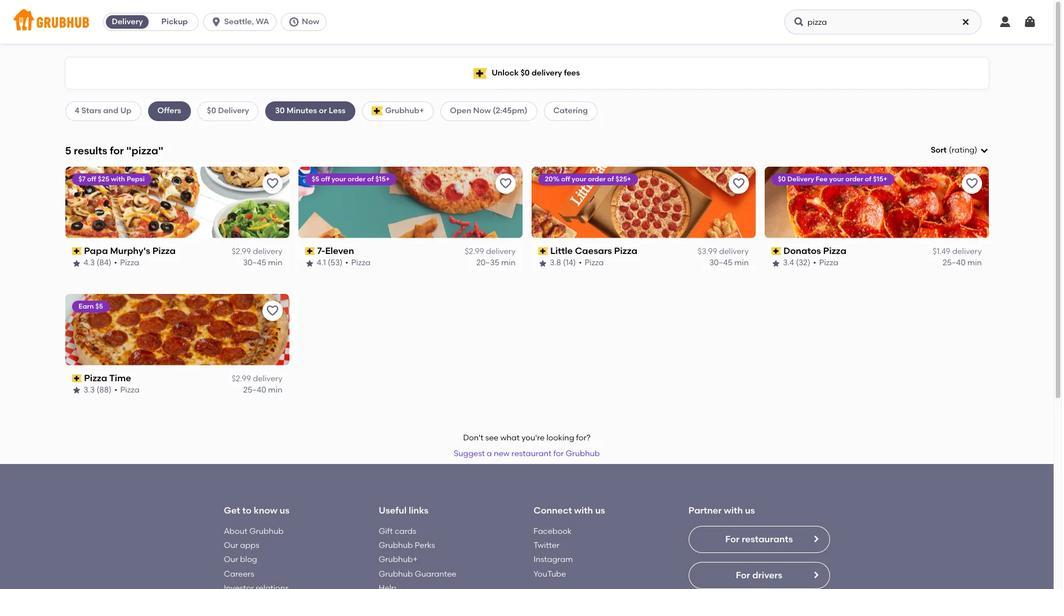 Task type: describe. For each thing, give the bounding box(es) containing it.
restaurants
[[742, 534, 793, 545]]

for for for drivers
[[736, 570, 750, 581]]

our apps link
[[224, 541, 259, 550]]

pizza down eleven
[[351, 258, 371, 268]]

(88)
[[97, 386, 112, 395]]

time
[[109, 373, 131, 383]]

rating
[[952, 145, 975, 155]]

facebook twitter instagram youtube
[[534, 527, 573, 579]]

catering
[[554, 106, 588, 116]]

twitter link
[[534, 541, 560, 550]]

off for little
[[561, 175, 570, 183]]

4
[[75, 106, 80, 116]]

open
[[450, 106, 472, 116]]

• pizza for eleven
[[346, 258, 371, 268]]

$2.99 for 7-eleven
[[465, 247, 484, 256]]

for drivers link
[[689, 562, 830, 589]]

1 us from the left
[[280, 506, 290, 516]]

and
[[103, 106, 119, 116]]

apps
[[240, 541, 259, 550]]

grubhub perks link
[[379, 541, 435, 550]]

delivery for $0 delivery fee your order of $15+
[[788, 175, 814, 183]]

subscription pass image for little caesars pizza
[[538, 247, 548, 255]]

or
[[319, 106, 327, 116]]

your for caesars
[[572, 175, 587, 183]]

for restaurants link
[[689, 526, 830, 553]]

a
[[487, 449, 492, 459]]

$25
[[98, 175, 109, 183]]

grubhub down grubhub+ link
[[379, 569, 413, 579]]

30–45 for papa murphy's pizza
[[243, 258, 266, 268]]

seattle,
[[224, 17, 254, 26]]

star icon image for donatos pizza
[[772, 259, 781, 268]]

for for for restaurants
[[726, 534, 740, 545]]

you're
[[522, 433, 545, 443]]

partner with us
[[689, 506, 755, 516]]

partner
[[689, 506, 722, 516]]

delivery for pizza time
[[253, 374, 283, 384]]

1 vertical spatial $5
[[95, 302, 103, 310]]

(32)
[[796, 258, 811, 268]]

sort ( rating )
[[931, 145, 978, 155]]

min for pizza time
[[268, 386, 283, 395]]

0 horizontal spatial for
[[110, 144, 124, 157]]

facebook
[[534, 527, 572, 536]]

right image
[[812, 571, 821, 580]]

• for time
[[114, 386, 117, 395]]

twitter
[[534, 541, 560, 550]]

4.1
[[317, 258, 326, 268]]

5 results for "pizza"
[[65, 144, 163, 157]]

gift cards grubhub perks grubhub+ grubhub guarantee
[[379, 527, 457, 579]]

wa
[[256, 17, 269, 26]]

grubhub plus flag logo image for unlock $0 delivery fees
[[474, 68, 487, 79]]

our blog link
[[224, 555, 257, 565]]

subscription pass image for pizza time
[[72, 375, 82, 383]]

what
[[501, 433, 520, 443]]

with for partner with us
[[724, 506, 743, 516]]

2 horizontal spatial svg image
[[1024, 15, 1037, 29]]

• pizza for pizza
[[814, 258, 839, 268]]

$3.99
[[698, 247, 718, 256]]

20–35 min
[[477, 258, 516, 268]]

• for caesars
[[579, 258, 582, 268]]

papa murphy's pizza
[[84, 246, 176, 256]]

4.3 (84)
[[84, 258, 111, 268]]

get to know us
[[224, 506, 290, 516]]

suggest a new restaurant for grubhub button
[[449, 444, 605, 464]]

pickup button
[[151, 13, 198, 31]]

subscription pass image for 7-eleven
[[305, 247, 315, 255]]

don't
[[463, 433, 484, 443]]

25–40 for pizza time
[[243, 386, 266, 395]]

5 results for "pizza" main content
[[0, 44, 1054, 589]]

less
[[329, 106, 346, 116]]

seattle, wa
[[224, 17, 269, 26]]

now inside 5 results for "pizza" main content
[[473, 106, 491, 116]]

looking
[[547, 433, 575, 443]]

"pizza"
[[126, 144, 163, 157]]

save this restaurant image for pizza time
[[266, 304, 279, 318]]

pizza down little caesars pizza
[[585, 258, 604, 268]]

)
[[975, 145, 978, 155]]

0 vertical spatial $0
[[521, 68, 530, 78]]

pickup
[[161, 17, 188, 26]]

pizza down donatos pizza
[[820, 258, 839, 268]]

suggest
[[454, 449, 485, 459]]

us for partner with us
[[745, 506, 755, 516]]

2 $15+ from the left
[[874, 175, 888, 183]]

$2.99 delivery for papa murphy's pizza
[[232, 247, 283, 256]]

Search for food, convenience, alcohol... search field
[[785, 10, 982, 34]]

$0 for $0 delivery
[[207, 106, 216, 116]]

subscription pass image for donatos pizza
[[772, 247, 782, 255]]

seattle, wa button
[[203, 13, 281, 31]]

3.4 (32)
[[783, 258, 811, 268]]

25–40 for donatos pizza
[[943, 258, 966, 268]]

grubhub down gift cards link
[[379, 541, 413, 550]]

• pizza for murphy's
[[114, 258, 139, 268]]

svg image inside seattle, wa button
[[211, 16, 222, 28]]

star icon image for papa murphy's pizza
[[72, 259, 81, 268]]

pizza time
[[84, 373, 131, 383]]

of for caesars
[[608, 175, 614, 183]]

grubhub+ inside gift cards grubhub perks grubhub+ grubhub guarantee
[[379, 555, 418, 565]]

delivery for $0 delivery
[[218, 106, 249, 116]]

see
[[486, 433, 499, 443]]

now inside button
[[302, 17, 320, 26]]

subscription pass image for papa murphy's pizza
[[72, 247, 82, 255]]

useful links
[[379, 506, 429, 516]]

(
[[949, 145, 952, 155]]

3.3 (88)
[[84, 386, 112, 395]]

7-eleven logo image
[[298, 167, 523, 238]]

pizza right murphy's
[[153, 246, 176, 256]]

(2:45pm)
[[493, 106, 528, 116]]

stars
[[81, 106, 101, 116]]

pizza right donatos at the right of the page
[[824, 246, 847, 256]]

gift
[[379, 527, 393, 536]]

30–45 min for little caesars pizza
[[710, 258, 749, 268]]

min for papa murphy's pizza
[[268, 258, 283, 268]]

don't see what you're looking for?
[[463, 433, 591, 443]]

$2.99 delivery for 7-eleven
[[465, 247, 516, 256]]

$7
[[79, 175, 86, 183]]

your for eleven
[[332, 175, 346, 183]]

0 horizontal spatial svg image
[[962, 17, 971, 26]]

know
[[254, 506, 278, 516]]

pizza down 'time'
[[120, 386, 140, 395]]

0 vertical spatial grubhub+
[[385, 106, 424, 116]]

up
[[120, 106, 132, 116]]

$5 off your order of $15+
[[312, 175, 390, 183]]

delivery inside button
[[112, 17, 143, 26]]

3 of from the left
[[865, 175, 872, 183]]

• pizza for caesars
[[579, 258, 604, 268]]

sort
[[931, 145, 947, 155]]

blog
[[240, 555, 257, 565]]

grubhub inside about grubhub our apps our blog careers
[[249, 527, 284, 536]]

save this restaurant image for little caesars pizza
[[732, 177, 746, 190]]

30–45 for little caesars pizza
[[710, 258, 733, 268]]

cards
[[395, 527, 417, 536]]

careers
[[224, 569, 254, 579]]

20% off your order of $25+
[[545, 175, 631, 183]]

• for murphy's
[[114, 258, 117, 268]]

star icon image for pizza time
[[72, 386, 81, 395]]

perks
[[415, 541, 435, 550]]

now button
[[281, 13, 331, 31]]

0 horizontal spatial with
[[111, 175, 125, 183]]

main navigation navigation
[[0, 0, 1054, 44]]

to
[[242, 506, 252, 516]]



Task type: locate. For each thing, give the bounding box(es) containing it.
earn
[[79, 302, 94, 310]]

save this restaurant button for papa murphy's pizza
[[262, 173, 283, 194]]

save this restaurant image for papa murphy's pizza
[[266, 177, 279, 190]]

with right the partner
[[724, 506, 743, 516]]

0 horizontal spatial delivery
[[112, 17, 143, 26]]

1 horizontal spatial of
[[608, 175, 614, 183]]

0 vertical spatial now
[[302, 17, 320, 26]]

svg image
[[211, 16, 222, 28], [288, 16, 300, 28], [794, 16, 805, 28], [980, 146, 989, 155]]

1 subscription pass image from the left
[[305, 247, 315, 255]]

now right wa
[[302, 17, 320, 26]]

us right 'connect' at the bottom
[[595, 506, 605, 516]]

guarantee
[[415, 569, 457, 579]]

2 your from the left
[[572, 175, 587, 183]]

facebook link
[[534, 527, 572, 536]]

1 horizontal spatial grubhub plus flag logo image
[[474, 68, 487, 79]]

20%
[[545, 175, 560, 183]]

• right (32)
[[814, 258, 817, 268]]

1 horizontal spatial $5
[[312, 175, 319, 183]]

save this restaurant image
[[965, 177, 979, 190], [266, 304, 279, 318]]

(53)
[[328, 258, 343, 268]]

us up for restaurants
[[745, 506, 755, 516]]

save this restaurant button for little caesars pizza
[[729, 173, 749, 194]]

subscription pass image left little
[[538, 247, 548, 255]]

connect
[[534, 506, 572, 516]]

2 off from the left
[[321, 175, 330, 183]]

off for papa
[[87, 175, 96, 183]]

3.8 (14)
[[550, 258, 576, 268]]

delivery button
[[104, 13, 151, 31]]

save this restaurant image for 7-eleven
[[499, 177, 512, 190]]

subscription pass image left donatos at the right of the page
[[772, 247, 782, 255]]

$2.99 for pizza time
[[232, 374, 251, 384]]

• pizza down 'time'
[[114, 386, 140, 395]]

1 vertical spatial save this restaurant image
[[266, 304, 279, 318]]

grubhub down know
[[249, 527, 284, 536]]

papa murphy's pizza logo image
[[65, 167, 289, 238]]

0 horizontal spatial of
[[367, 175, 374, 183]]

0 horizontal spatial order
[[348, 175, 366, 183]]

drivers
[[753, 570, 783, 581]]

(84)
[[97, 258, 111, 268]]

1 horizontal spatial your
[[572, 175, 587, 183]]

delivery
[[112, 17, 143, 26], [218, 106, 249, 116], [788, 175, 814, 183]]

grubhub plus flag logo image
[[474, 68, 487, 79], [372, 107, 383, 116]]

for?
[[576, 433, 591, 443]]

for down partner with us
[[726, 534, 740, 545]]

2 horizontal spatial order
[[846, 175, 864, 183]]

0 horizontal spatial 25–40
[[243, 386, 266, 395]]

3 off from the left
[[561, 175, 570, 183]]

None field
[[931, 145, 989, 156]]

25–40 min for pizza time
[[243, 386, 283, 395]]

fees
[[564, 68, 580, 78]]

1 of from the left
[[367, 175, 374, 183]]

youtube link
[[534, 569, 566, 579]]

gift cards link
[[379, 527, 417, 536]]

1 vertical spatial grubhub plus flag logo image
[[372, 107, 383, 116]]

$0
[[521, 68, 530, 78], [207, 106, 216, 116], [778, 175, 786, 183]]

us
[[280, 506, 290, 516], [595, 506, 605, 516], [745, 506, 755, 516]]

right image
[[812, 535, 821, 544]]

fee
[[816, 175, 828, 183]]

none field containing sort
[[931, 145, 989, 156]]

1 $15+ from the left
[[376, 175, 390, 183]]

grubhub inside button
[[566, 449, 600, 459]]

us for connect with us
[[595, 506, 605, 516]]

star icon image left 3.3
[[72, 386, 81, 395]]

caesars
[[575, 246, 612, 256]]

1 horizontal spatial subscription pass image
[[538, 247, 548, 255]]

2 vertical spatial $0
[[778, 175, 786, 183]]

grubhub
[[566, 449, 600, 459], [249, 527, 284, 536], [379, 541, 413, 550], [379, 569, 413, 579]]

star icon image for 7-eleven
[[305, 259, 314, 268]]

murphy's
[[110, 246, 150, 256]]

2 horizontal spatial your
[[830, 175, 844, 183]]

with
[[111, 175, 125, 183], [574, 506, 593, 516], [724, 506, 743, 516]]

1 30–45 from the left
[[243, 258, 266, 268]]

subscription pass image left pizza time on the bottom left
[[72, 375, 82, 383]]

• right (14)
[[579, 258, 582, 268]]

1 vertical spatial for
[[554, 449, 564, 459]]

30–45 min for papa murphy's pizza
[[243, 258, 283, 268]]

new
[[494, 449, 510, 459]]

about grubhub our apps our blog careers
[[224, 527, 284, 579]]

• pizza down the papa murphy's pizza
[[114, 258, 139, 268]]

• right (88)
[[114, 386, 117, 395]]

off for 7-
[[321, 175, 330, 183]]

1 our from the top
[[224, 541, 238, 550]]

2 vertical spatial delivery
[[788, 175, 814, 183]]

subscription pass image
[[305, 247, 315, 255], [538, 247, 548, 255]]

2 subscription pass image from the left
[[538, 247, 548, 255]]

5
[[65, 144, 71, 157]]

1 horizontal spatial 25–40 min
[[943, 258, 982, 268]]

order for caesars
[[588, 175, 606, 183]]

0 horizontal spatial save this restaurant image
[[266, 177, 279, 190]]

(14)
[[563, 258, 576, 268]]

• for pizza
[[814, 258, 817, 268]]

donatos pizza logo image
[[765, 167, 989, 238]]

30–45
[[243, 258, 266, 268], [710, 258, 733, 268]]

0 vertical spatial delivery
[[112, 17, 143, 26]]

0 vertical spatial grubhub plus flag logo image
[[474, 68, 487, 79]]

svg image inside now button
[[288, 16, 300, 28]]

subscription pass image left the papa
[[72, 247, 82, 255]]

2 horizontal spatial $0
[[778, 175, 786, 183]]

pizza time logo image
[[65, 294, 289, 365]]

• for eleven
[[346, 258, 349, 268]]

1 vertical spatial our
[[224, 555, 238, 565]]

2 30–45 min from the left
[[710, 258, 749, 268]]

1 horizontal spatial $0
[[521, 68, 530, 78]]

donatos
[[784, 246, 821, 256]]

2 horizontal spatial delivery
[[788, 175, 814, 183]]

0 horizontal spatial 30–45 min
[[243, 258, 283, 268]]

our down about
[[224, 541, 238, 550]]

• pizza down eleven
[[346, 258, 371, 268]]

none field inside 5 results for "pizza" main content
[[931, 145, 989, 156]]

donatos pizza
[[784, 246, 847, 256]]

$0 right unlock
[[521, 68, 530, 78]]

open now (2:45pm)
[[450, 106, 528, 116]]

2 horizontal spatial off
[[561, 175, 570, 183]]

1 horizontal spatial for
[[554, 449, 564, 459]]

for inside for drivers link
[[736, 570, 750, 581]]

1 horizontal spatial 25–40
[[943, 258, 966, 268]]

1 horizontal spatial svg image
[[999, 15, 1012, 29]]

papa
[[84, 246, 108, 256]]

grubhub plus flag logo image for grubhub+
[[372, 107, 383, 116]]

25–40 min for donatos pizza
[[943, 258, 982, 268]]

30 minutes or less
[[275, 106, 346, 116]]

delivery left fee
[[788, 175, 814, 183]]

pizza up 3.3 (88)
[[84, 373, 107, 383]]

2 order from the left
[[588, 175, 606, 183]]

0 horizontal spatial $0
[[207, 106, 216, 116]]

$25+
[[616, 175, 631, 183]]

$0 delivery fee your order of $15+
[[778, 175, 888, 183]]

delivery for 7-eleven
[[486, 247, 516, 256]]

for inside button
[[554, 449, 564, 459]]

grubhub plus flag logo image left unlock
[[474, 68, 487, 79]]

instagram
[[534, 555, 573, 565]]

2 horizontal spatial save this restaurant image
[[732, 177, 746, 190]]

offers
[[158, 106, 181, 116]]

1 horizontal spatial order
[[588, 175, 606, 183]]

1 vertical spatial for
[[736, 570, 750, 581]]

0 vertical spatial 25–40
[[943, 258, 966, 268]]

1 horizontal spatial with
[[574, 506, 593, 516]]

• right (84)
[[114, 258, 117, 268]]

star icon image
[[72, 259, 81, 268], [305, 259, 314, 268], [538, 259, 547, 268], [772, 259, 781, 268], [72, 386, 81, 395]]

1 horizontal spatial 30–45
[[710, 258, 733, 268]]

1 order from the left
[[348, 175, 366, 183]]

$3.99 delivery
[[698, 247, 749, 256]]

with right $25
[[111, 175, 125, 183]]

0 horizontal spatial off
[[87, 175, 96, 183]]

1 horizontal spatial $15+
[[874, 175, 888, 183]]

0 vertical spatial $5
[[312, 175, 319, 183]]

0 vertical spatial save this restaurant image
[[965, 177, 979, 190]]

restaurant
[[512, 449, 552, 459]]

star icon image left 4.1 at the top
[[305, 259, 314, 268]]

delivery left the 30 at the top left of page
[[218, 106, 249, 116]]

3.3
[[84, 386, 95, 395]]

3.4
[[783, 258, 794, 268]]

2 us from the left
[[595, 506, 605, 516]]

4.3
[[84, 258, 95, 268]]

pepsi
[[127, 175, 145, 183]]

2 of from the left
[[608, 175, 614, 183]]

1 vertical spatial 25–40 min
[[243, 386, 283, 395]]

of
[[367, 175, 374, 183], [608, 175, 614, 183], [865, 175, 872, 183]]

$0 left fee
[[778, 175, 786, 183]]

0 horizontal spatial now
[[302, 17, 320, 26]]

our up careers
[[224, 555, 238, 565]]

$7 off $25 with pepsi
[[79, 175, 145, 183]]

delivery for donatos pizza
[[953, 247, 982, 256]]

subscription pass image
[[72, 247, 82, 255], [772, 247, 782, 255], [72, 375, 82, 383]]

save this restaurant image for donatos pizza
[[965, 177, 979, 190]]

useful
[[379, 506, 407, 516]]

2 horizontal spatial of
[[865, 175, 872, 183]]

1 horizontal spatial us
[[595, 506, 605, 516]]

star icon image left the 4.3
[[72, 259, 81, 268]]

$2.99 delivery for pizza time
[[232, 374, 283, 384]]

with right 'connect' at the bottom
[[574, 506, 593, 516]]

delivery for papa murphy's pizza
[[253, 247, 283, 256]]

for drivers
[[736, 570, 783, 581]]

min for little caesars pizza
[[735, 258, 749, 268]]

0 vertical spatial for
[[110, 144, 124, 157]]

delivery left pickup at the top of page
[[112, 17, 143, 26]]

1 horizontal spatial now
[[473, 106, 491, 116]]

with for connect with us
[[574, 506, 593, 516]]

1 your from the left
[[332, 175, 346, 183]]

1 vertical spatial grubhub+
[[379, 555, 418, 565]]

0 horizontal spatial save this restaurant image
[[266, 304, 279, 318]]

0 vertical spatial for
[[726, 534, 740, 545]]

2 horizontal spatial us
[[745, 506, 755, 516]]

little
[[551, 246, 573, 256]]

$1.49
[[933, 247, 951, 256]]

unlock $0 delivery fees
[[492, 68, 580, 78]]

links
[[409, 506, 429, 516]]

0 horizontal spatial your
[[332, 175, 346, 183]]

1 vertical spatial 25–40
[[243, 386, 266, 395]]

$0 for $0 delivery fee your order of $15+
[[778, 175, 786, 183]]

now right open
[[473, 106, 491, 116]]

us right know
[[280, 506, 290, 516]]

0 vertical spatial our
[[224, 541, 238, 550]]

order for eleven
[[348, 175, 366, 183]]

little caesars pizza
[[551, 246, 638, 256]]

pizza
[[153, 246, 176, 256], [614, 246, 638, 256], [824, 246, 847, 256], [120, 258, 139, 268], [351, 258, 371, 268], [585, 258, 604, 268], [820, 258, 839, 268], [84, 373, 107, 383], [120, 386, 140, 395]]

min for 7-eleven
[[501, 258, 516, 268]]

2 30–45 from the left
[[710, 258, 733, 268]]

for left drivers
[[736, 570, 750, 581]]

instagram link
[[534, 555, 573, 565]]

star icon image for little caesars pizza
[[538, 259, 547, 268]]

1 horizontal spatial off
[[321, 175, 330, 183]]

of for eleven
[[367, 175, 374, 183]]

grubhub+
[[385, 106, 424, 116], [379, 555, 418, 565]]

25–40
[[943, 258, 966, 268], [243, 386, 266, 395]]

pizza down the papa murphy's pizza
[[120, 258, 139, 268]]

$15+
[[376, 175, 390, 183], [874, 175, 888, 183]]

0 horizontal spatial 25–40 min
[[243, 386, 283, 395]]

1 horizontal spatial save this restaurant image
[[965, 177, 979, 190]]

about
[[224, 527, 247, 536]]

0 horizontal spatial $15+
[[376, 175, 390, 183]]

2 our from the top
[[224, 555, 238, 565]]

min for donatos pizza
[[968, 258, 982, 268]]

suggest a new restaurant for grubhub
[[454, 449, 600, 459]]

little caesars pizza logo image
[[532, 167, 756, 238]]

about grubhub link
[[224, 527, 284, 536]]

$0 right offers
[[207, 106, 216, 116]]

1 30–45 min from the left
[[243, 258, 283, 268]]

$2.99 for papa murphy's pizza
[[232, 247, 251, 256]]

• right (53)
[[346, 258, 349, 268]]

connect with us
[[534, 506, 605, 516]]

save this restaurant button for 7-eleven
[[496, 173, 516, 194]]

1 off from the left
[[87, 175, 96, 183]]

3 save this restaurant image from the left
[[732, 177, 746, 190]]

grubhub+ down grubhub perks link
[[379, 555, 418, 565]]

delivery for little caesars pizza
[[719, 247, 749, 256]]

1 vertical spatial $0
[[207, 106, 216, 116]]

3 order from the left
[[846, 175, 864, 183]]

grubhub+ left open
[[385, 106, 424, 116]]

save this restaurant button for donatos pizza
[[962, 173, 982, 194]]

svg image
[[999, 15, 1012, 29], [1024, 15, 1037, 29], [962, 17, 971, 26]]

star icon image left 3.8
[[538, 259, 547, 268]]

grubhub guarantee link
[[379, 569, 457, 579]]

star icon image left the 3.4
[[772, 259, 781, 268]]

for
[[726, 534, 740, 545], [736, 570, 750, 581]]

0 horizontal spatial grubhub plus flag logo image
[[372, 107, 383, 116]]

0 horizontal spatial subscription pass image
[[305, 247, 315, 255]]

minutes
[[287, 106, 317, 116]]

0 horizontal spatial us
[[280, 506, 290, 516]]

grubhub down for?
[[566, 449, 600, 459]]

4.1 (53)
[[317, 258, 343, 268]]

7-eleven
[[317, 246, 354, 256]]

pizza right caesars
[[614, 246, 638, 256]]

3 us from the left
[[745, 506, 755, 516]]

subscription pass image left 7-
[[305, 247, 315, 255]]

for down looking
[[554, 449, 564, 459]]

1 save this restaurant image from the left
[[266, 177, 279, 190]]

careers link
[[224, 569, 254, 579]]

• pizza for time
[[114, 386, 140, 395]]

1 horizontal spatial delivery
[[218, 106, 249, 116]]

1 horizontal spatial save this restaurant image
[[499, 177, 512, 190]]

for right results
[[110, 144, 124, 157]]

0 vertical spatial 25–40 min
[[943, 258, 982, 268]]

1 vertical spatial delivery
[[218, 106, 249, 116]]

1 vertical spatial now
[[473, 106, 491, 116]]

• pizza down donatos pizza
[[814, 258, 839, 268]]

now
[[302, 17, 320, 26], [473, 106, 491, 116]]

save this restaurant image
[[266, 177, 279, 190], [499, 177, 512, 190], [732, 177, 746, 190]]

3 your from the left
[[830, 175, 844, 183]]

4 stars and up
[[75, 106, 132, 116]]

• pizza down caesars
[[579, 258, 604, 268]]

1 horizontal spatial 30–45 min
[[710, 258, 749, 268]]

2 horizontal spatial with
[[724, 506, 743, 516]]

save this restaurant button for pizza time
[[262, 301, 283, 321]]

0 horizontal spatial 30–45
[[243, 258, 266, 268]]

grubhub plus flag logo image right less
[[372, 107, 383, 116]]

2 save this restaurant image from the left
[[499, 177, 512, 190]]

for
[[110, 144, 124, 157], [554, 449, 564, 459]]

0 horizontal spatial $5
[[95, 302, 103, 310]]



Task type: vqa. For each thing, say whether or not it's contained in the screenshot.


